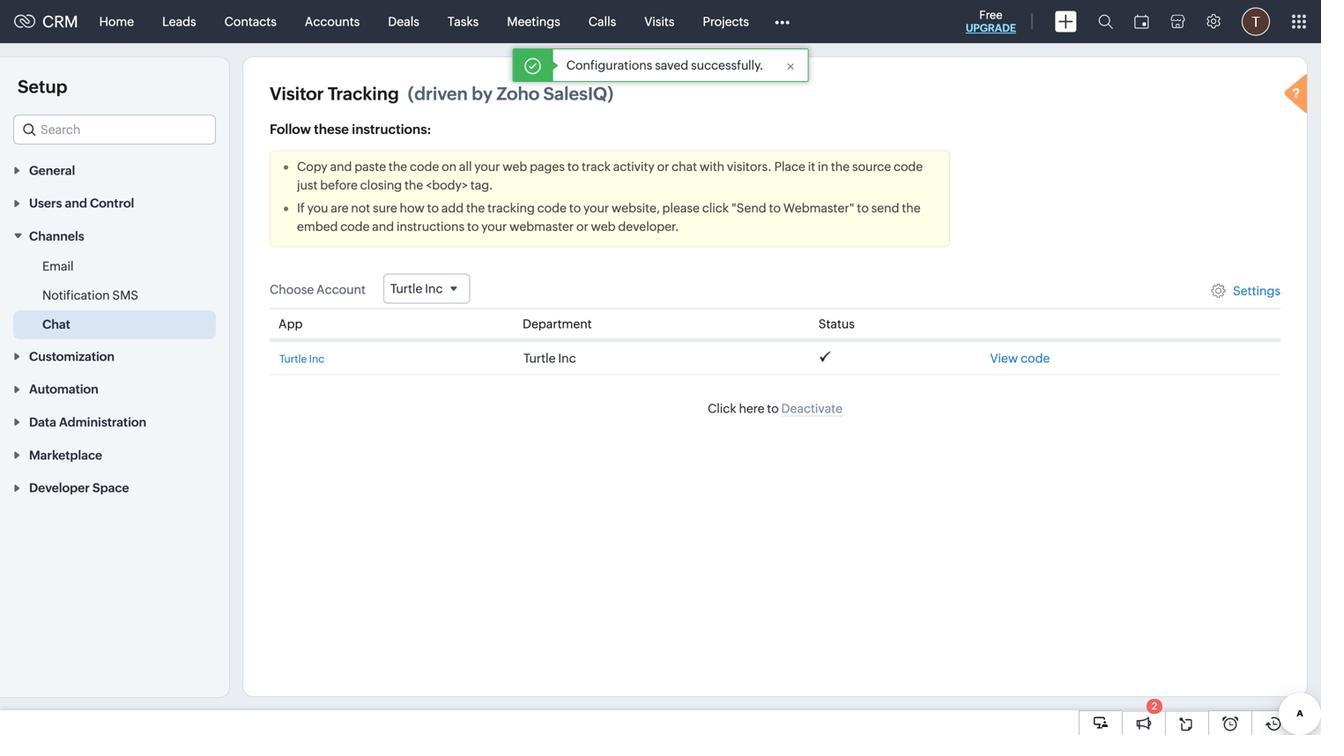 Task type: describe. For each thing, give the bounding box(es) containing it.
sms
[[112, 288, 138, 302]]

visitors.
[[727, 160, 772, 174]]

automation button
[[0, 372, 229, 405]]

visitor tracking (driven by zoho salesiq)
[[270, 84, 614, 104]]

settings link
[[1233, 284, 1281, 298]]

upgrade
[[966, 22, 1016, 34]]

copy and paste the code on all your web pages to track activity or chat with visitors. place it in the source code just before closing the <body> tag.
[[297, 160, 923, 192]]

crm link
[[14, 13, 78, 31]]

create menu element
[[1044, 0, 1088, 43]]

settings
[[1233, 284, 1281, 298]]

zoho
[[497, 84, 540, 104]]

data administration
[[29, 415, 146, 429]]

2 horizontal spatial turtle inc
[[524, 351, 576, 366]]

"send
[[731, 201, 767, 215]]

to up webmaster on the left top
[[569, 201, 581, 215]]

projects link
[[689, 0, 763, 43]]

developer space
[[29, 481, 129, 495]]

choose account
[[270, 282, 366, 297]]

developer space button
[[0, 471, 229, 504]]

sure
[[373, 201, 397, 215]]

pages
[[530, 160, 565, 174]]

contacts link
[[210, 0, 291, 43]]

embed
[[297, 219, 338, 234]]

deactivate
[[781, 402, 843, 416]]

home
[[99, 15, 134, 29]]

to up instructions
[[427, 201, 439, 215]]

status
[[819, 317, 855, 331]]

the up how
[[405, 178, 423, 192]]

inc inside "field"
[[425, 282, 443, 296]]

with
[[700, 160, 725, 174]]

source
[[852, 160, 891, 174]]

view
[[990, 351, 1018, 366]]

notification sms link
[[42, 286, 138, 304]]

follow these instructions:
[[270, 122, 431, 137]]

contacts
[[224, 15, 277, 29]]

track
[[582, 160, 611, 174]]

these
[[314, 122, 349, 137]]

the right add in the top of the page
[[466, 201, 485, 215]]

notification
[[42, 288, 110, 302]]

code down not
[[340, 219, 370, 234]]

meetings
[[507, 15, 560, 29]]

are
[[331, 201, 349, 215]]

webmaster
[[510, 219, 574, 234]]

channels region
[[0, 252, 229, 339]]

visits
[[645, 15, 675, 29]]

or inside 'copy and paste the code on all your web pages to track activity or chat with visitors. place it in the source code just before closing the <body> tag.'
[[657, 160, 669, 174]]

visits link
[[630, 0, 689, 43]]

turtle inside "field"
[[390, 282, 423, 296]]

and inside if you are not sure how to add the tracking code to your website, please click "send to webmaster" to send the embed code and instructions to your webmaster or web developer.
[[372, 219, 394, 234]]

customization button
[[0, 339, 229, 372]]

the right the in
[[831, 160, 850, 174]]

in
[[818, 160, 829, 174]]

accounts link
[[291, 0, 374, 43]]

search element
[[1088, 0, 1124, 43]]

by
[[472, 84, 493, 104]]

home link
[[85, 0, 148, 43]]

your inside 'copy and paste the code on all your web pages to track activity or chat with visitors. place it in the source code just before closing the <body> tag.'
[[474, 160, 500, 174]]

salesiq)
[[543, 84, 614, 104]]

deals link
[[374, 0, 434, 43]]

website,
[[612, 201, 660, 215]]

profile element
[[1231, 0, 1281, 43]]

developer
[[29, 481, 90, 495]]

to right here
[[767, 402, 779, 416]]

to right "send
[[769, 201, 781, 215]]

tracking
[[487, 201, 535, 215]]

users and control
[[29, 196, 134, 210]]

data administration button
[[0, 405, 229, 438]]

0 horizontal spatial inc
[[309, 353, 324, 365]]

<body>
[[426, 178, 468, 192]]

click
[[702, 201, 729, 215]]

email link
[[42, 257, 74, 275]]

web inside if you are not sure how to add the tracking code to your website, please click "send to webmaster" to send the embed code and instructions to your webmaster or web developer.
[[591, 219, 616, 234]]

space
[[92, 481, 129, 495]]

leads
[[162, 15, 196, 29]]

1 vertical spatial your
[[584, 201, 609, 215]]

accounts
[[305, 15, 360, 29]]

turtle inc inside "field"
[[390, 282, 443, 296]]

tasks
[[448, 15, 479, 29]]



Task type: locate. For each thing, give the bounding box(es) containing it.
channels button
[[0, 219, 229, 252]]

marketplace
[[29, 448, 102, 462]]

app
[[279, 317, 303, 331]]

how
[[400, 201, 425, 215]]

department
[[523, 317, 592, 331]]

turtle inc down department
[[524, 351, 576, 366]]

general button
[[0, 153, 229, 186]]

None field
[[13, 115, 216, 145]]

1 horizontal spatial and
[[330, 160, 352, 174]]

code left on
[[410, 160, 439, 174]]

free upgrade
[[966, 8, 1016, 34]]

or inside if you are not sure how to add the tracking code to your website, please click "send to webmaster" to send the embed code and instructions to your webmaster or web developer.
[[576, 219, 588, 234]]

closing
[[360, 178, 402, 192]]

1 vertical spatial or
[[576, 219, 588, 234]]

visitor
[[270, 84, 324, 104]]

and for copy
[[330, 160, 352, 174]]

0 vertical spatial web
[[503, 160, 527, 174]]

turtle inc down "app"
[[279, 353, 324, 365]]

0 horizontal spatial turtle inc
[[279, 353, 324, 365]]

developer.
[[618, 219, 679, 234]]

and inside dropdown button
[[65, 196, 87, 210]]

the up closing
[[389, 160, 407, 174]]

control
[[90, 196, 134, 210]]

it
[[808, 160, 815, 174]]

calls link
[[574, 0, 630, 43]]

1 vertical spatial and
[[65, 196, 87, 210]]

to down "tag."
[[467, 219, 479, 234]]

customization
[[29, 349, 115, 363]]

or left chat
[[657, 160, 669, 174]]

1 horizontal spatial or
[[657, 160, 669, 174]]

email
[[42, 259, 74, 273]]

just
[[297, 178, 318, 192]]

inc down department
[[558, 351, 576, 366]]

before
[[320, 178, 358, 192]]

0 vertical spatial and
[[330, 160, 352, 174]]

your
[[474, 160, 500, 174], [584, 201, 609, 215], [481, 219, 507, 234]]

tasks link
[[434, 0, 493, 43]]

to left the send
[[857, 201, 869, 215]]

calendar image
[[1134, 15, 1149, 29]]

turtle down department
[[524, 351, 556, 366]]

configurations
[[566, 58, 653, 72]]

if
[[297, 201, 305, 215]]

the
[[389, 160, 407, 174], [831, 160, 850, 174], [405, 178, 423, 192], [466, 201, 485, 215], [902, 201, 921, 215]]

0 horizontal spatial or
[[576, 219, 588, 234]]

2 vertical spatial and
[[372, 219, 394, 234]]

tag.
[[470, 178, 493, 192]]

code right view
[[1021, 351, 1050, 366]]

if you are not sure how to add the tracking code to your website, please click "send to webmaster" to send the embed code and instructions to your webmaster or web developer.
[[297, 201, 921, 234]]

add
[[441, 201, 464, 215]]

meetings link
[[493, 0, 574, 43]]

channels
[[29, 229, 84, 243]]

code up webmaster on the left top
[[537, 201, 567, 215]]

setup
[[18, 77, 67, 97]]

0 vertical spatial or
[[657, 160, 669, 174]]

please
[[662, 201, 700, 215]]

create menu image
[[1055, 11, 1077, 32]]

1 horizontal spatial turtle
[[390, 282, 423, 296]]

turtle down "app"
[[279, 353, 307, 365]]

and
[[330, 160, 352, 174], [65, 196, 87, 210], [372, 219, 394, 234]]

2
[[1152, 701, 1157, 712]]

or
[[657, 160, 669, 174], [576, 219, 588, 234]]

Other Modules field
[[763, 7, 801, 36]]

code right source at the right top
[[894, 160, 923, 174]]

view code
[[990, 351, 1050, 366]]

saved
[[655, 58, 688, 72]]

and up "before"
[[330, 160, 352, 174]]

tracking
[[328, 84, 399, 104]]

1 horizontal spatial inc
[[425, 282, 443, 296]]

0 horizontal spatial turtle
[[279, 353, 307, 365]]

turtle right account
[[390, 282, 423, 296]]

inc
[[425, 282, 443, 296], [558, 351, 576, 366], [309, 353, 324, 365]]

marketplace button
[[0, 438, 229, 471]]

here
[[739, 402, 765, 416]]

and inside 'copy and paste the code on all your web pages to track activity or chat with visitors. place it in the source code just before closing the <body> tag.'
[[330, 160, 352, 174]]

instructions:
[[352, 122, 431, 137]]

2 horizontal spatial turtle
[[524, 351, 556, 366]]

web
[[503, 160, 527, 174], [591, 219, 616, 234]]

instructions
[[397, 219, 465, 234]]

successfully.
[[691, 58, 764, 72]]

free
[[979, 8, 1003, 22]]

your down 'copy and paste the code on all your web pages to track activity or chat with visitors. place it in the source code just before closing the <body> tag.'
[[584, 201, 609, 215]]

0 horizontal spatial web
[[503, 160, 527, 174]]

inc down instructions
[[425, 282, 443, 296]]

your up "tag."
[[474, 160, 500, 174]]

inc down choose account
[[309, 353, 324, 365]]

web down website,
[[591, 219, 616, 234]]

click here to deactivate
[[708, 402, 843, 416]]

turtle inc down instructions
[[390, 282, 443, 296]]

2 horizontal spatial inc
[[558, 351, 576, 366]]

administration
[[59, 415, 146, 429]]

configurations saved successfully.
[[566, 58, 764, 72]]

Turtle Inc field
[[383, 274, 470, 304]]

and down sure
[[372, 219, 394, 234]]

choose
[[270, 282, 314, 297]]

copy
[[297, 160, 328, 174]]

and for users
[[65, 196, 87, 210]]

account
[[316, 282, 366, 297]]

webmaster"
[[783, 201, 855, 215]]

search image
[[1098, 14, 1113, 29]]

2 vertical spatial your
[[481, 219, 507, 234]]

on
[[442, 160, 457, 174]]

2 horizontal spatial and
[[372, 219, 394, 234]]

0 vertical spatial your
[[474, 160, 500, 174]]

1 horizontal spatial turtle inc
[[390, 282, 443, 296]]

activity
[[613, 160, 655, 174]]

web left pages at top
[[503, 160, 527, 174]]

notification sms
[[42, 288, 138, 302]]

Search text field
[[14, 115, 215, 144]]

deactivate link
[[781, 402, 843, 417]]

and right users
[[65, 196, 87, 210]]

users and control button
[[0, 186, 229, 219]]

follow
[[270, 122, 311, 137]]

chat
[[42, 317, 70, 331]]

automation
[[29, 382, 98, 396]]

web inside 'copy and paste the code on all your web pages to track activity or chat with visitors. place it in the source code just before closing the <body> tag.'
[[503, 160, 527, 174]]

1 vertical spatial web
[[591, 219, 616, 234]]

to inside 'copy and paste the code on all your web pages to track activity or chat with visitors. place it in the source code just before closing the <body> tag.'
[[567, 160, 579, 174]]

code
[[410, 160, 439, 174], [894, 160, 923, 174], [537, 201, 567, 215], [340, 219, 370, 234], [1021, 351, 1050, 366]]

paste
[[355, 160, 386, 174]]

send
[[871, 201, 899, 215]]

0 horizontal spatial and
[[65, 196, 87, 210]]

data
[[29, 415, 56, 429]]

turtle inc
[[390, 282, 443, 296], [524, 351, 576, 366], [279, 353, 324, 365]]

or right webmaster on the left top
[[576, 219, 588, 234]]

you
[[307, 201, 328, 215]]

all
[[459, 160, 472, 174]]

chat
[[672, 160, 697, 174]]

general
[[29, 163, 75, 177]]

1 horizontal spatial web
[[591, 219, 616, 234]]

the right the send
[[902, 201, 921, 215]]

chat link
[[42, 316, 70, 333]]

not
[[351, 201, 370, 215]]

your down tracking
[[481, 219, 507, 234]]

to left track
[[567, 160, 579, 174]]

turtle inc link
[[279, 353, 324, 365]]

profile image
[[1242, 7, 1270, 36]]



Task type: vqa. For each thing, say whether or not it's contained in the screenshot.
the Search text field
yes



